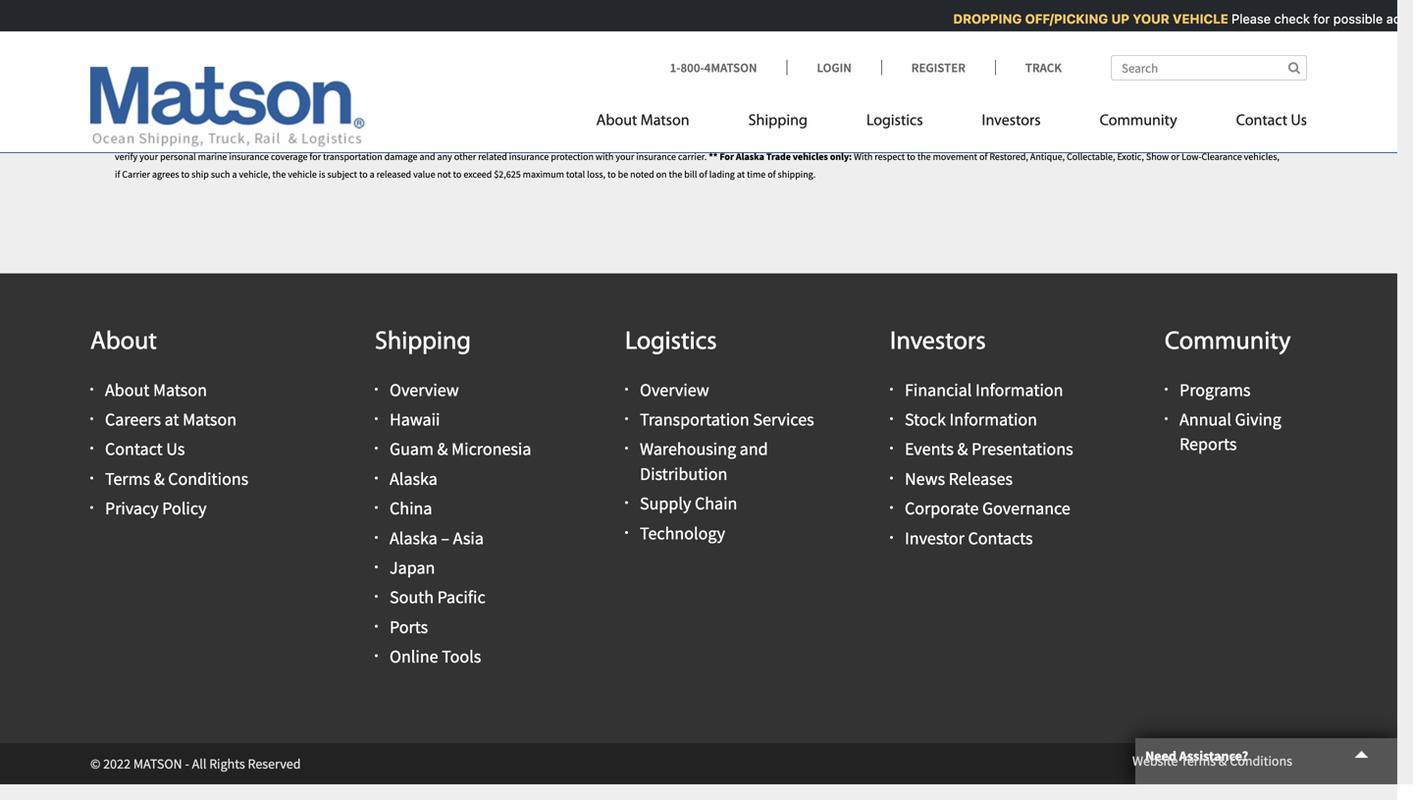 Task type: vqa. For each thing, say whether or not it's contained in the screenshot.
customer inside 'When booking online check the "active duty military" box or when booking through customer service request the military discount. A valid military ID or military dependent ID must be shown at the port for all active duty military discount bookings. The name on the valid military ID or dependent military ID must be the legal owner of the vehicle.'
no



Task type: locate. For each thing, give the bounding box(es) containing it.
0 vertical spatial community
[[1100, 113, 1178, 129]]

exotic,
[[1118, 150, 1145, 163]]

& inside overview hawaii guam & micronesia alaska china alaska – asia japan south pacific ports online tools
[[437, 438, 448, 460]]

1 overview from the left
[[390, 379, 459, 401]]

1 vertical spatial and
[[420, 150, 435, 163]]

based
[[1128, 115, 1152, 127]]

about matson careers at matson contact us terms & conditions privacy policy
[[105, 379, 249, 519]]

limited down however,
[[412, 115, 441, 127]]

not right do
[[1075, 133, 1089, 145]]

exceed
[[734, 115, 762, 127], [464, 168, 492, 180]]

& inside about matson careers at matson contact us terms & conditions privacy policy
[[154, 468, 165, 490]]

ports
[[390, 616, 428, 638]]

automobile down login
[[816, 97, 863, 110]]

of up "receipt"
[[835, 115, 843, 127]]

privacy policy link
[[105, 497, 207, 519]]

0 vertical spatial or
[[266, 115, 275, 127]]

1 vertical spatial not
[[1075, 133, 1089, 145]]

1 vertical spatial conditions
[[1230, 752, 1293, 770]]

contacts
[[969, 527, 1033, 549]]

your up the wear on the left top
[[272, 97, 291, 110]]

0 horizontal spatial protection
[[551, 150, 594, 163]]

exceed inside the we will make every effort to safeguard your automobile from damage. however, because unforeseen circumstances sometimes occur, we offer limited protection while your automobile is in our possession. if matson is responsible for transportation damages that are apparent to your auto (excludes pre-existing damages or wear & tear items), our liability is limited to the amount of damage actually sustained to your automobile, not to exceed the market value of your automobile and, in no event, more than $1,000 per 40 cubic feet based on the size of your automobile (for the average-sized vehicle, this is approximately $8,000). this liability limit can be increased up to the full value of your automobile by declaring the value on your dock receipt and paying the appropriate additional freight rate. we do not provide any form of insurance. you should verify your personal marine insurance coverage for transportation damage and any other related insurance protection with your insurance carrier.
[[734, 115, 762, 127]]

None search field
[[1111, 55, 1308, 81]]

1 horizontal spatial us
[[1291, 113, 1308, 129]]

to up the "for"
[[723, 115, 732, 127]]

to
[[219, 97, 228, 110], [1234, 97, 1243, 110], [443, 115, 451, 127], [625, 115, 633, 127], [723, 115, 732, 127], [515, 133, 524, 145], [907, 150, 916, 163], [181, 168, 190, 180], [359, 168, 368, 180], [453, 168, 462, 180], [608, 168, 616, 180]]

any up exotic,
[[1124, 133, 1139, 145]]

not
[[707, 115, 721, 127], [1075, 133, 1089, 145], [437, 168, 451, 180]]

1 vertical spatial limited
[[412, 115, 441, 127]]

2 horizontal spatial and
[[841, 133, 856, 145]]

limited
[[696, 97, 725, 110], [412, 115, 441, 127]]

the down appropriate
[[918, 150, 931, 163]]

1 insurance from the left
[[229, 150, 269, 163]]

1 horizontal spatial at
[[737, 168, 745, 180]]

hawaii
[[390, 408, 440, 431]]

0 vertical spatial vehicle,
[[205, 133, 236, 145]]

0 vertical spatial about matson link
[[597, 104, 719, 144]]

0 vertical spatial shipping
[[749, 113, 808, 129]]

or inside with respect to the movement of restored, antique, collectable, exotic, show or low-clearance vehicles, if carrier agrees to ship such a vehicle, the vehicle is subject to a released value not to exceed $2,625 maximum total loss, to be noted on the bill of lading at time of shipping.
[[1172, 150, 1180, 163]]

0 vertical spatial exceed
[[734, 115, 762, 127]]

contact down careers
[[105, 438, 163, 460]]

pre-
[[176, 115, 193, 127]]

market
[[780, 115, 809, 127]]

not up declaring
[[707, 115, 721, 127]]

our up this
[[355, 115, 369, 127]]

than
[[1009, 115, 1028, 127]]

0 horizontal spatial logistics
[[625, 330, 717, 356]]

0 vertical spatial protection
[[726, 97, 769, 110]]

community up form
[[1100, 113, 1178, 129]]

0 horizontal spatial at
[[165, 408, 179, 431]]

presentations
[[972, 438, 1074, 460]]

on right based
[[1154, 115, 1165, 127]]

1 horizontal spatial damages
[[1122, 97, 1159, 110]]

financial information link
[[905, 379, 1064, 401]]

1 vertical spatial contact us link
[[105, 438, 185, 460]]

and down transportation services link
[[740, 438, 768, 460]]

about inside top menu navigation
[[597, 113, 638, 129]]

0 vertical spatial contact us link
[[1207, 104, 1308, 144]]

exceed down other
[[464, 168, 492, 180]]

is right vehicle
[[319, 168, 326, 180]]

actually
[[549, 115, 581, 127]]

damages up based
[[1122, 97, 1159, 110]]

to right the loss,
[[608, 168, 616, 180]]

at left time
[[737, 168, 745, 180]]

insurance down this
[[229, 150, 269, 163]]

0 horizontal spatial contact
[[105, 438, 163, 460]]

vehicle,
[[205, 133, 236, 145], [239, 168, 271, 180]]

register link
[[881, 59, 995, 76]]

investors up freight
[[982, 113, 1041, 129]]

top menu navigation
[[597, 104, 1308, 144]]

contact up should
[[1237, 113, 1288, 129]]

transportation
[[1060, 97, 1120, 110], [323, 150, 383, 163]]

track link
[[995, 59, 1062, 76]]

overview for hawaii
[[390, 379, 459, 401]]

damages up this
[[227, 115, 264, 127]]

0 vertical spatial on
[[1154, 115, 1165, 127]]

0 vertical spatial transportation
[[1060, 97, 1120, 110]]

0 horizontal spatial insurance
[[229, 150, 269, 163]]

any down can
[[437, 150, 452, 163]]

our left possession.
[[884, 97, 898, 110]]

0 vertical spatial information
[[976, 379, 1064, 401]]

dock
[[785, 133, 806, 145]]

and down limit
[[420, 150, 435, 163]]

total
[[566, 168, 585, 180]]

respect
[[875, 150, 905, 163]]

possible
[[1330, 11, 1379, 26]]

1 horizontal spatial vehicle,
[[239, 168, 271, 180]]

1 horizontal spatial or
[[1172, 150, 1180, 163]]

& up privacy policy link
[[154, 468, 165, 490]]

to down other
[[453, 168, 462, 180]]

1 vertical spatial our
[[355, 115, 369, 127]]

shipping down while
[[749, 113, 808, 129]]

contact us link up vehicles,
[[1207, 104, 1308, 144]]

responsible
[[997, 97, 1045, 110]]

liability down "damage."
[[371, 115, 401, 127]]

1 horizontal spatial exceed
[[734, 115, 762, 127]]

2 vertical spatial on
[[656, 168, 667, 180]]

carrier
[[122, 168, 150, 180]]

feet
[[1110, 115, 1126, 127]]

$8,000).
[[325, 133, 358, 145]]

0 vertical spatial not
[[707, 115, 721, 127]]

size
[[1182, 115, 1198, 127]]

we left will
[[115, 97, 127, 110]]

1 a from the left
[[232, 168, 237, 180]]

up
[[502, 133, 513, 145]]

1 horizontal spatial we
[[1048, 133, 1060, 145]]

terms
[[105, 468, 150, 490], [1181, 752, 1217, 770]]

and up only: on the top right of page
[[841, 133, 856, 145]]

0 horizontal spatial not
[[437, 168, 451, 180]]

0 vertical spatial conditions
[[168, 468, 249, 490]]

0 horizontal spatial on
[[656, 168, 667, 180]]

overview transportation services warehousing and distribution supply chain technology
[[640, 379, 815, 544]]

1 horizontal spatial transportation
[[1060, 97, 1120, 110]]

0 vertical spatial us
[[1291, 113, 1308, 129]]

for
[[720, 150, 734, 163]]

0 vertical spatial contact
[[1237, 113, 1288, 129]]

on right the noted
[[656, 168, 667, 180]]

& inside financial information stock information events & presentations news releases corporate governance investor contacts
[[958, 438, 968, 460]]

existing
[[193, 115, 225, 127]]

2 horizontal spatial on
[[1154, 115, 1165, 127]]

all
[[192, 755, 207, 772]]

vehicles,
[[1245, 150, 1280, 163]]

to right up
[[515, 133, 524, 145]]

damages
[[1122, 97, 1159, 110], [227, 115, 264, 127]]

0 vertical spatial any
[[1124, 133, 1139, 145]]

not inside with respect to the movement of restored, antique, collectable, exotic, show or low-clearance vehicles, if carrier agrees to ship such a vehicle, the vehicle is subject to a released value not to exceed $2,625 maximum total loss, to be noted on the bill of lading at time of shipping.
[[437, 168, 451, 180]]

0 horizontal spatial us
[[166, 438, 185, 460]]

a left released
[[370, 168, 375, 180]]

financial information stock information events & presentations news releases corporate governance investor contacts
[[905, 379, 1074, 549]]

is
[[865, 97, 872, 110], [989, 97, 995, 110], [403, 115, 410, 127], [256, 133, 262, 145], [319, 168, 326, 180]]

0 vertical spatial investors
[[982, 113, 1041, 129]]

the left full
[[526, 133, 539, 145]]

clearance
[[1202, 150, 1243, 163]]

and inside overview transportation services warehousing and distribution supply chain technology
[[740, 438, 768, 460]]

1 horizontal spatial logistics
[[867, 113, 923, 129]]

0 horizontal spatial transportation
[[323, 150, 383, 163]]

1 horizontal spatial overview link
[[640, 379, 710, 401]]

1 vertical spatial liability
[[379, 133, 409, 145]]

0 horizontal spatial in
[[874, 97, 882, 110]]

trade
[[767, 150, 791, 163]]

programs annual giving reports
[[1180, 379, 1282, 455]]

us
[[1291, 113, 1308, 129], [166, 438, 185, 460]]

community up programs link
[[1165, 330, 1291, 356]]

1 vertical spatial about matson link
[[105, 379, 207, 401]]

logistics inside footer
[[625, 330, 717, 356]]

1 horizontal spatial in
[[935, 115, 943, 127]]

1 horizontal spatial limited
[[696, 97, 725, 110]]

transportation
[[640, 408, 750, 431]]

we
[[115, 97, 127, 110], [1048, 133, 1060, 145]]

circumstances
[[526, 97, 585, 110]]

is up paying
[[865, 97, 872, 110]]

1 horizontal spatial and
[[740, 438, 768, 460]]

us inside top menu navigation
[[1291, 113, 1308, 129]]

your up you
[[1210, 115, 1229, 127]]

safeguard
[[230, 97, 271, 110]]

matson's
[[115, 79, 157, 93]]

tear
[[307, 115, 323, 127]]

not down can
[[437, 168, 451, 180]]

2 vertical spatial about
[[105, 379, 150, 401]]

a right such
[[232, 168, 237, 180]]

per
[[1058, 115, 1072, 127]]

transportation up cubic
[[1060, 97, 1120, 110]]

0 vertical spatial logistics
[[867, 113, 923, 129]]

limited right offer
[[696, 97, 725, 110]]

your
[[217, 79, 239, 93]]

we left do
[[1048, 133, 1060, 145]]

about matson link for shipping link
[[597, 104, 719, 144]]

1 horizontal spatial on
[[752, 133, 763, 145]]

freight
[[998, 133, 1025, 145]]

or left the wear on the left top
[[266, 115, 275, 127]]

1 horizontal spatial not
[[707, 115, 721, 127]]

with
[[854, 150, 873, 163]]

1 vertical spatial exceed
[[464, 168, 492, 180]]

** for alaska trade vehicles only:
[[709, 150, 854, 163]]

exceed up the "for"
[[734, 115, 762, 127]]

4matson
[[705, 59, 757, 76]]

at inside about matson careers at matson contact us terms & conditions privacy policy
[[165, 408, 179, 431]]

asia
[[453, 527, 484, 549]]

do
[[1062, 133, 1073, 145]]

china link
[[390, 497, 432, 519]]

overview for transportation
[[640, 379, 710, 401]]

protection left while
[[726, 97, 769, 110]]

1 vertical spatial damages
[[227, 115, 264, 127]]

1-800-4matson
[[670, 59, 757, 76]]

wear
[[277, 115, 297, 127]]

personal
[[160, 150, 196, 163]]

is right this
[[256, 133, 262, 145]]

login link
[[787, 59, 881, 76]]

investors up financial
[[891, 330, 986, 356]]

logistics up transportation
[[625, 330, 717, 356]]

need assistance?
[[1146, 747, 1249, 765]]

at right careers
[[165, 408, 179, 431]]

1 vertical spatial shipping
[[375, 330, 471, 356]]

overview link up transportation
[[640, 379, 710, 401]]

&
[[299, 115, 305, 127], [437, 438, 448, 460], [958, 438, 968, 460], [154, 468, 165, 490], [1219, 752, 1228, 770]]

Search search field
[[1111, 55, 1308, 81]]

1-
[[670, 59, 681, 76]]

1 horizontal spatial be
[[618, 168, 629, 180]]

2 overview link from the left
[[640, 379, 710, 401]]

logistics inside top menu navigation
[[867, 113, 923, 129]]

0 vertical spatial at
[[737, 168, 745, 180]]

liability right this
[[379, 133, 409, 145]]

& up news releases link
[[958, 438, 968, 460]]

insurance up maximum
[[509, 150, 549, 163]]

contact inside top menu navigation
[[1237, 113, 1288, 129]]

footer
[[0, 274, 1398, 785]]

value right released
[[413, 168, 435, 180]]

alaska up time
[[736, 150, 765, 163]]

be right can
[[448, 133, 459, 145]]

the left the size
[[1167, 115, 1181, 127]]

or inside the we will make every effort to safeguard your automobile from damage. however, because unforeseen circumstances sometimes occur, we offer limited protection while your automobile is in our possession. if matson is responsible for transportation damages that are apparent to your auto (excludes pre-existing damages or wear & tear items), our liability is limited to the amount of damage actually sustained to your automobile, not to exceed the market value of your automobile and, in no event, more than $1,000 per 40 cubic feet based on the size of your automobile (for the average-sized vehicle, this is approximately $8,000). this liability limit can be increased up to the full value of your automobile by declaring the value on your dock receipt and paying the appropriate additional freight rate. we do not provide any form of insurance. you should verify your personal marine insurance coverage for transportation damage and any other related insurance protection with your insurance carrier.
[[266, 115, 275, 127]]

automobile
[[241, 79, 296, 93]]

& left tear at the top left of page
[[299, 115, 305, 127]]

alaska up japan link
[[390, 527, 438, 549]]

1 vertical spatial we
[[1048, 133, 1060, 145]]

1 vertical spatial be
[[618, 168, 629, 180]]

2 overview from the left
[[640, 379, 710, 401]]

of
[[503, 115, 511, 127], [835, 115, 843, 127], [1200, 115, 1208, 127], [580, 133, 588, 145], [1162, 133, 1171, 145], [980, 150, 988, 163], [699, 168, 708, 180], [768, 168, 776, 180]]

1 vertical spatial us
[[166, 438, 185, 460]]

matson up event,
[[957, 97, 987, 110]]

damage up full
[[513, 115, 547, 127]]

form
[[1141, 133, 1160, 145]]

us inside about matson careers at matson contact us terms & conditions privacy policy
[[166, 438, 185, 460]]

distribution
[[640, 463, 728, 485]]

1 horizontal spatial conditions
[[1230, 752, 1293, 770]]

about inside about matson careers at matson contact us terms & conditions privacy policy
[[105, 379, 150, 401]]

1 horizontal spatial shipping
[[749, 113, 808, 129]]

vehicle, right such
[[239, 168, 271, 180]]

time
[[747, 168, 766, 180]]

0 horizontal spatial vehicle,
[[205, 133, 236, 145]]

alaska down guam
[[390, 468, 438, 490]]

1 overview link from the left
[[390, 379, 459, 401]]

transportation up subject
[[323, 150, 383, 163]]

community inside community link
[[1100, 113, 1178, 129]]

information up "events & presentations" link
[[950, 408, 1038, 431]]

1 vertical spatial investors
[[891, 330, 986, 356]]

community
[[1100, 113, 1178, 129], [1165, 330, 1291, 356]]

overview inside overview transportation services warehousing and distribution supply chain technology
[[640, 379, 710, 401]]

events & presentations link
[[905, 438, 1074, 460]]

low-
[[1182, 150, 1202, 163]]

0 horizontal spatial about matson link
[[105, 379, 207, 401]]

0 vertical spatial damage
[[513, 115, 547, 127]]

0 horizontal spatial any
[[437, 150, 452, 163]]

corporate governance link
[[905, 497, 1071, 519]]

overview inside overview hawaii guam & micronesia alaska china alaska – asia japan south pacific ports online tools
[[390, 379, 459, 401]]

blue matson logo with ocean, shipping, truck, rail and logistics written beneath it. image
[[90, 67, 365, 147]]

damage up released
[[385, 150, 418, 163]]

1 vertical spatial contact
[[105, 438, 163, 460]]

of right form
[[1162, 133, 1171, 145]]

0 horizontal spatial overview link
[[390, 379, 459, 401]]

1 vertical spatial about
[[90, 330, 157, 356]]

be left the noted
[[618, 168, 629, 180]]

1 horizontal spatial terms
[[1181, 752, 1217, 770]]

1 vertical spatial community
[[1165, 330, 1291, 356]]

contact inside about matson careers at matson contact us terms & conditions privacy policy
[[105, 438, 163, 460]]

0 horizontal spatial damage
[[385, 150, 418, 163]]

terms right need
[[1181, 752, 1217, 770]]

0 horizontal spatial overview
[[390, 379, 459, 401]]

dropping off/picking up your vehicle please check for possible adjus
[[950, 11, 1414, 26]]

us down search image
[[1291, 113, 1308, 129]]

logistics
[[867, 113, 923, 129], [625, 330, 717, 356]]

exceed inside with respect to the movement of restored, antique, collectable, exotic, show or low-clearance vehicles, if carrier agrees to ship such a vehicle, the vehicle is subject to a released value not to exceed $2,625 maximum total loss, to be noted on the bill of lading at time of shipping.
[[464, 168, 492, 180]]

news releases link
[[905, 468, 1013, 490]]

tools
[[442, 646, 481, 668]]

supply chain link
[[640, 492, 738, 515]]

logistics up paying
[[867, 113, 923, 129]]

0 vertical spatial be
[[448, 133, 459, 145]]

0 horizontal spatial or
[[266, 115, 275, 127]]

1 horizontal spatial overview
[[640, 379, 710, 401]]

is inside with respect to the movement of restored, antique, collectable, exotic, show or low-clearance vehicles, if carrier agrees to ship such a vehicle, the vehicle is subject to a released value not to exceed $2,625 maximum total loss, to be noted on the bill of lading at time of shipping.
[[319, 168, 326, 180]]

is down however,
[[403, 115, 410, 127]]

0 horizontal spatial shipping
[[375, 330, 471, 356]]

and
[[841, 133, 856, 145], [420, 150, 435, 163], [740, 438, 768, 460]]

footer containing about
[[0, 274, 1398, 785]]

no
[[945, 115, 956, 127]]

about for about
[[90, 330, 157, 356]]

1 vertical spatial alaska
[[390, 468, 438, 490]]

0 horizontal spatial conditions
[[168, 468, 249, 490]]

vehicle, up marine
[[205, 133, 236, 145]]



Task type: describe. For each thing, give the bounding box(es) containing it.
website terms & conditions link
[[1133, 752, 1293, 770]]

micronesia
[[452, 438, 532, 460]]

1-800-4matson link
[[670, 59, 787, 76]]

to right effort on the top left of page
[[219, 97, 228, 110]]

1 vertical spatial any
[[437, 150, 452, 163]]

unforeseen
[[478, 97, 524, 110]]

annual giving reports link
[[1180, 408, 1282, 455]]

your up market
[[795, 97, 814, 110]]

please
[[1228, 11, 1267, 26]]

about for about matson careers at matson contact us terms & conditions privacy policy
[[105, 379, 150, 401]]

of right time
[[768, 168, 776, 180]]

matson inside top menu navigation
[[641, 113, 690, 129]]

transportation services link
[[640, 408, 815, 431]]

for up effort on the top left of page
[[201, 79, 215, 93]]

1 vertical spatial transportation
[[323, 150, 383, 163]]

warehousing and distribution link
[[640, 438, 768, 485]]

overview link for shipping
[[390, 379, 459, 401]]

loss,
[[587, 168, 606, 180]]

the down coverage
[[272, 168, 286, 180]]

policy
[[162, 497, 207, 519]]

rate.
[[1027, 133, 1046, 145]]

value inside with respect to the movement of restored, antique, collectable, exotic, show or low-clearance vehicles, if carrier agrees to ship such a vehicle, the vehicle is subject to a released value not to exceed $2,625 maximum total loss, to be noted on the bill of lading at time of shipping.
[[413, 168, 435, 180]]

to up can
[[443, 115, 451, 127]]

need assistance? main content
[[66, 0, 1398, 784]]

1 horizontal spatial protection
[[726, 97, 769, 110]]

your up paying
[[845, 115, 864, 127]]

additional
[[954, 133, 996, 145]]

2 insurance from the left
[[509, 150, 549, 163]]

chain
[[695, 492, 738, 515]]

value up "receipt"
[[811, 115, 833, 127]]

1 vertical spatial damage
[[385, 150, 418, 163]]

for up $1,000
[[1047, 97, 1058, 110]]

0 vertical spatial and
[[841, 133, 856, 145]]

40
[[1074, 115, 1084, 127]]

pacific
[[438, 586, 486, 608]]

sized
[[182, 133, 203, 145]]

your up carrier
[[140, 150, 158, 163]]

programs link
[[1180, 379, 1251, 401]]

services
[[753, 408, 815, 431]]

annual
[[1180, 408, 1232, 431]]

supply
[[640, 492, 692, 515]]

investors inside investors link
[[982, 113, 1041, 129]]

released
[[377, 168, 411, 180]]

reserved
[[248, 755, 301, 772]]

0 vertical spatial in
[[874, 97, 882, 110]]

from
[[342, 97, 362, 110]]

of right the size
[[1200, 115, 1208, 127]]

on inside with respect to the movement of restored, antique, collectable, exotic, show or low-clearance vehicles, if carrier agrees to ship such a vehicle, the vehicle is subject to a released value not to exceed $2,625 maximum total loss, to be noted on the bill of lading at time of shipping.
[[656, 168, 667, 180]]

for up vehicle
[[310, 150, 321, 163]]

damage.
[[364, 97, 400, 110]]

0 horizontal spatial damages
[[227, 115, 264, 127]]

be inside with respect to the movement of restored, antique, collectable, exotic, show or low-clearance vehicles, if carrier agrees to ship such a vehicle, the vehicle is subject to a released value not to exceed $2,625 maximum total loss, to be noted on the bill of lading at time of shipping.
[[618, 168, 629, 180]]

your right the with
[[616, 150, 635, 163]]

be inside the we will make every effort to safeguard your automobile from damage. however, because unforeseen circumstances sometimes occur, we offer limited protection while your automobile is in our possession. if matson is responsible for transportation damages that are apparent to your auto (excludes pre-existing damages or wear & tear items), our liability is limited to the amount of damage actually sustained to your automobile, not to exceed the market value of your automobile and, in no event, more than $1,000 per 40 cubic feet based on the size of your automobile (for the average-sized vehicle, this is approximately $8,000). this liability limit can be increased up to the full value of your automobile by declaring the value on your dock receipt and paying the appropriate additional freight rate. we do not provide any form of insurance. you should verify your personal marine insurance coverage for transportation damage and any other related insurance protection with your insurance carrier.
[[448, 133, 459, 145]]

vehicle, inside with respect to the movement of restored, antique, collectable, exotic, show or low-clearance vehicles, if carrier agrees to ship such a vehicle, the vehicle is subject to a released value not to exceed $2,625 maximum total loss, to be noted on the bill of lading at time of shipping.
[[239, 168, 271, 180]]

your down sustained
[[590, 133, 609, 145]]

alaska inside need assistance? main content
[[736, 150, 765, 163]]

hawaii link
[[390, 408, 440, 431]]

south pacific link
[[390, 586, 486, 608]]

0 horizontal spatial contact us link
[[105, 438, 185, 460]]

matson up terms & conditions link
[[183, 408, 237, 431]]

paying
[[858, 133, 886, 145]]

to left ship
[[181, 168, 190, 180]]

the up '**'
[[713, 133, 726, 145]]

guam
[[390, 438, 434, 460]]

declaring
[[672, 133, 711, 145]]

financial
[[905, 379, 972, 401]]

your up contact us
[[1245, 97, 1263, 110]]

800-
[[681, 59, 705, 76]]

investors inside footer
[[891, 330, 986, 356]]

(for
[[115, 133, 129, 145]]

your
[[1129, 11, 1166, 26]]

sustained
[[583, 115, 623, 127]]

terms inside about matson careers at matson contact us terms & conditions privacy policy
[[105, 468, 150, 490]]

to right subject
[[359, 168, 368, 180]]

investors link
[[953, 104, 1071, 144]]

make
[[146, 97, 169, 110]]

value up the "for"
[[728, 133, 750, 145]]

(excludes
[[136, 115, 174, 127]]

off/picking
[[1021, 11, 1105, 26]]

2 a from the left
[[370, 168, 375, 180]]

because
[[442, 97, 476, 110]]

0 horizontal spatial limited
[[412, 115, 441, 127]]

is up more
[[989, 97, 995, 110]]

automobile down "about matson"
[[611, 133, 659, 145]]

japan link
[[390, 557, 435, 579]]

lading
[[710, 168, 735, 180]]

–
[[441, 527, 450, 549]]

your down occur,
[[635, 115, 654, 127]]

the right (for
[[131, 133, 145, 145]]

to right respect
[[907, 150, 916, 163]]

giving
[[1236, 408, 1282, 431]]

of up up
[[503, 115, 511, 127]]

3 insurance from the left
[[637, 150, 676, 163]]

offer
[[674, 97, 694, 110]]

shipping inside top menu navigation
[[749, 113, 808, 129]]

every
[[170, 97, 193, 110]]

the left "bill"
[[669, 168, 683, 180]]

for right check
[[1310, 11, 1326, 26]]

dropping
[[950, 11, 1018, 26]]

to right apparent
[[1234, 97, 1243, 110]]

overview hawaii guam & micronesia alaska china alaska – asia japan south pacific ports online tools
[[390, 379, 532, 668]]

by
[[660, 133, 670, 145]]

conditions inside about matson careers at matson contact us terms & conditions privacy policy
[[168, 468, 249, 490]]

other
[[454, 150, 476, 163]]

if
[[115, 168, 120, 180]]

appropriate
[[903, 133, 952, 145]]

the up respect
[[888, 133, 901, 145]]

about matson link for careers at matson "link"
[[105, 379, 207, 401]]

the down while
[[764, 115, 778, 127]]

terms & conditions link
[[105, 468, 249, 490]]

vehicle
[[288, 168, 317, 180]]

1 vertical spatial in
[[935, 115, 943, 127]]

stock information link
[[905, 408, 1038, 431]]

0 horizontal spatial and
[[420, 150, 435, 163]]

$1,000
[[1030, 115, 1057, 127]]

provide
[[1091, 133, 1122, 145]]

verify
[[115, 150, 138, 163]]

0 vertical spatial damages
[[1122, 97, 1159, 110]]

the down because
[[453, 115, 467, 127]]

automobile up should
[[1231, 115, 1278, 127]]

of down additional
[[980, 150, 988, 163]]

matson inside the we will make every effort to safeguard your automobile from damage. however, because unforeseen circumstances sometimes occur, we offer limited protection while your automobile is in our possession. if matson is responsible for transportation damages that are apparent to your auto (excludes pre-existing damages or wear & tear items), our liability is limited to the amount of damage actually sustained to your automobile, not to exceed the market value of your automobile and, in no event, more than $1,000 per 40 cubic feet based on the size of your automobile (for the average-sized vehicle, this is approximately $8,000). this liability limit can be increased up to the full value of your automobile by declaring the value on your dock receipt and paying the appropriate additional freight rate. we do not provide any form of insurance. you should verify your personal marine insurance coverage for transportation damage and any other related insurance protection with your insurance carrier.
[[957, 97, 987, 110]]

0 vertical spatial we
[[115, 97, 127, 110]]

at inside with respect to the movement of restored, antique, collectable, exotic, show or low-clearance vehicles, if carrier agrees to ship such a vehicle, the vehicle is subject to a released value not to exceed $2,625 maximum total loss, to be noted on the bill of lading at time of shipping.
[[737, 168, 745, 180]]

restored,
[[990, 150, 1029, 163]]

of down sustained
[[580, 133, 588, 145]]

shipping link
[[719, 104, 837, 144]]

careers
[[105, 408, 161, 431]]

shipping.
[[778, 168, 816, 180]]

automobile up tear at the top left of page
[[293, 97, 341, 110]]

receipt
[[808, 133, 839, 145]]

releases
[[949, 468, 1013, 490]]

1 vertical spatial information
[[950, 408, 1038, 431]]

ship
[[192, 168, 209, 180]]

value down actually
[[556, 133, 578, 145]]

reports
[[1180, 433, 1238, 455]]

overview link for logistics
[[640, 379, 710, 401]]

& inside the we will make every effort to safeguard your automobile from damage. however, because unforeseen circumstances sometimes occur, we offer limited protection while your automobile is in our possession. if matson is responsible for transportation damages that are apparent to your auto (excludes pre-existing damages or wear & tear items), our liability is limited to the amount of damage actually sustained to your automobile, not to exceed the market value of your automobile and, in no event, more than $1,000 per 40 cubic feet based on the size of your automobile (for the average-sized vehicle, this is approximately $8,000). this liability limit can be increased up to the full value of your automobile by declaring the value on your dock receipt and paying the appropriate additional freight rate. we do not provide any form of insurance. you should verify your personal marine insurance coverage for transportation damage and any other related insurance protection with your insurance carrier.
[[299, 115, 305, 127]]

of right "bill"
[[699, 168, 708, 180]]

investor contacts link
[[905, 527, 1033, 549]]

& right need
[[1219, 752, 1228, 770]]

occur,
[[634, 97, 659, 110]]

1 vertical spatial on
[[752, 133, 763, 145]]

vehicle, inside the we will make every effort to safeguard your automobile from damage. however, because unforeseen circumstances sometimes occur, we offer limited protection while your automobile is in our possession. if matson is responsible for transportation damages that are apparent to your auto (excludes pre-existing damages or wear & tear items), our liability is limited to the amount of damage actually sustained to your automobile, not to exceed the market value of your automobile and, in no event, more than $1,000 per 40 cubic feet based on the size of your automobile (for the average-sized vehicle, this is approximately $8,000). this liability limit can be increased up to the full value of your automobile by declaring the value on your dock receipt and paying the appropriate additional freight rate. we do not provide any form of insurance. you should verify your personal marine insurance coverage for transportation damage and any other related insurance protection with your insurance carrier.
[[205, 133, 236, 145]]

your up trade
[[765, 133, 784, 145]]

this
[[359, 133, 377, 145]]

automobile up paying
[[866, 115, 913, 127]]

‐
[[185, 755, 189, 772]]

event,
[[958, 115, 983, 127]]

contact us
[[1237, 113, 1308, 129]]

you
[[1217, 133, 1232, 145]]

1 horizontal spatial our
[[884, 97, 898, 110]]

to right sustained
[[625, 115, 633, 127]]

1 horizontal spatial any
[[1124, 133, 1139, 145]]

ports link
[[390, 616, 428, 638]]

search image
[[1289, 61, 1301, 74]]

matson up careers at matson "link"
[[153, 379, 207, 401]]

technology
[[640, 522, 726, 544]]

guam & micronesia link
[[390, 438, 532, 460]]

1 horizontal spatial damage
[[513, 115, 547, 127]]

online
[[390, 646, 438, 668]]

warehousing
[[640, 438, 737, 460]]

this
[[238, 133, 254, 145]]

login
[[817, 59, 852, 76]]

about for about matson
[[597, 113, 638, 129]]

insurance.
[[1173, 133, 1215, 145]]

1 horizontal spatial contact us link
[[1207, 104, 1308, 144]]

programs
[[1180, 379, 1251, 401]]

2 vertical spatial alaska
[[390, 527, 438, 549]]

0 vertical spatial liability
[[371, 115, 401, 127]]

1 vertical spatial protection
[[551, 150, 594, 163]]



